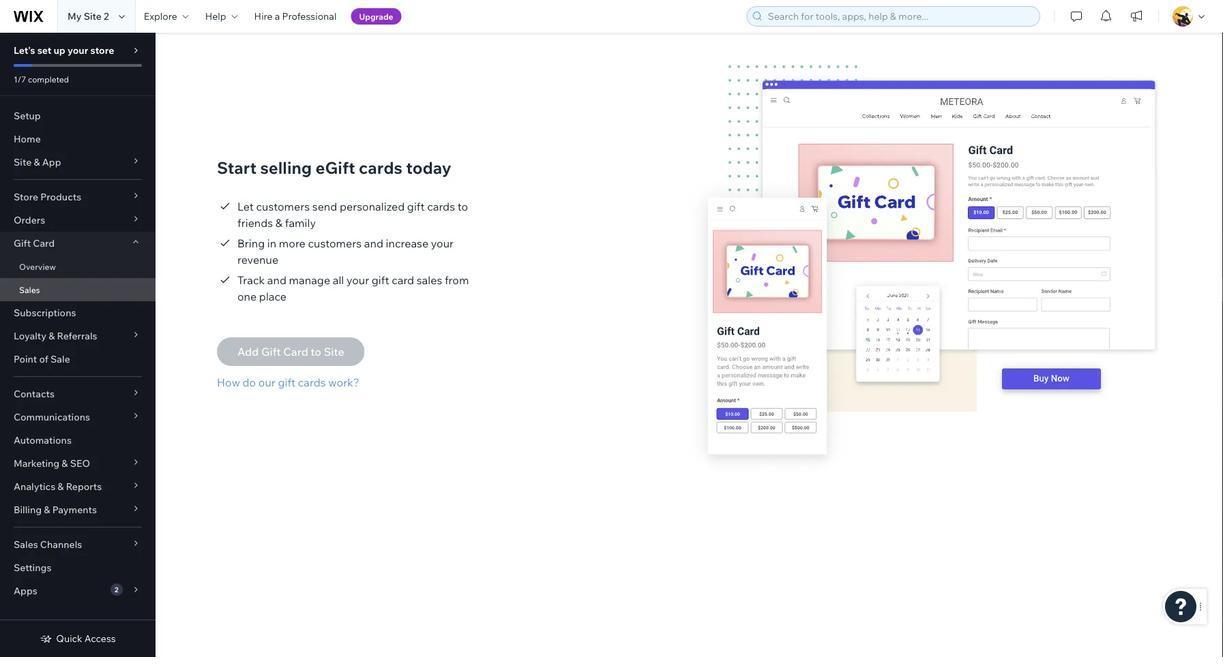 Task type: vqa. For each thing, say whether or not it's contained in the screenshot.
the up on the top left
yes



Task type: describe. For each thing, give the bounding box(es) containing it.
0 vertical spatial cards
[[359, 158, 402, 178]]

point
[[14, 353, 37, 365]]

1 horizontal spatial and
[[364, 237, 383, 250]]

sales for sales channels
[[14, 539, 38, 551]]

up
[[54, 44, 65, 56]]

channels
[[40, 539, 82, 551]]

analytics & reports button
[[0, 475, 156, 499]]

quick access button
[[40, 633, 116, 645]]

let customers send personalized gift cards to friends & family bring in more customers and increase your revenue track and manage all your gift card sales from one place
[[237, 200, 469, 304]]

sales channels
[[14, 539, 82, 551]]

hire
[[254, 10, 273, 22]]

more
[[279, 237, 305, 250]]

quick access
[[56, 633, 116, 645]]

1 vertical spatial and
[[267, 274, 286, 287]]

payments
[[52, 504, 97, 516]]

overview
[[19, 262, 56, 272]]

2 vertical spatial your
[[346, 274, 369, 287]]

loyalty & referrals
[[14, 330, 97, 342]]

2 inside the sidebar element
[[115, 586, 118, 594]]

0 vertical spatial 2
[[104, 10, 109, 22]]

setup
[[14, 110, 41, 122]]

card
[[33, 237, 55, 249]]

quick
[[56, 633, 82, 645]]

0 vertical spatial gift
[[407, 200, 425, 214]]

billing & payments button
[[0, 499, 156, 522]]

explore
[[144, 10, 177, 22]]

loyalty
[[14, 330, 46, 342]]

reports
[[66, 481, 102, 493]]

revenue
[[237, 253, 278, 267]]

analytics & reports
[[14, 481, 102, 493]]

point of sale link
[[0, 348, 156, 371]]

bring
[[237, 237, 265, 250]]

& for reports
[[58, 481, 64, 493]]

automations
[[14, 435, 72, 446]]

home link
[[0, 128, 156, 151]]

analytics
[[14, 481, 55, 493]]

cards inside button
[[298, 376, 326, 390]]

1 vertical spatial your
[[431, 237, 454, 250]]

billing & payments
[[14, 504, 97, 516]]

let's set up your store
[[14, 44, 114, 56]]

store products
[[14, 191, 81, 203]]

how do our gift cards work?
[[217, 376, 359, 390]]

settings link
[[0, 557, 156, 580]]

marketing & seo
[[14, 458, 90, 470]]

settings
[[14, 562, 51, 574]]

card
[[392, 274, 414, 287]]

contacts button
[[0, 383, 156, 406]]

marketing & seo button
[[0, 452, 156, 475]]

billing
[[14, 504, 42, 516]]

subscriptions link
[[0, 302, 156, 325]]

track
[[237, 274, 265, 287]]

completed
[[28, 74, 69, 84]]

gift card
[[14, 237, 55, 249]]

site & app button
[[0, 151, 156, 174]]

gift card button
[[0, 232, 156, 255]]

a
[[275, 10, 280, 22]]

how
[[217, 376, 240, 390]]

upgrade
[[359, 11, 393, 21]]

how do our gift cards work? button
[[217, 375, 365, 391]]

orders
[[14, 214, 45, 226]]

one
[[237, 290, 257, 304]]

1/7 completed
[[14, 74, 69, 84]]

overview link
[[0, 255, 156, 278]]

set
[[37, 44, 51, 56]]

upgrade button
[[351, 8, 402, 25]]

help button
[[197, 0, 246, 33]]

in
[[267, 237, 276, 250]]

let
[[237, 200, 254, 214]]

orders button
[[0, 209, 156, 232]]

of
[[39, 353, 48, 365]]



Task type: locate. For each thing, give the bounding box(es) containing it.
and up place
[[267, 274, 286, 287]]

site
[[84, 10, 102, 22], [14, 156, 32, 168]]

& for referrals
[[49, 330, 55, 342]]

sales channels button
[[0, 533, 156, 557]]

customers up family
[[256, 200, 310, 214]]

1 vertical spatial 2
[[115, 586, 118, 594]]

0 vertical spatial site
[[84, 10, 102, 22]]

app
[[42, 156, 61, 168]]

sales up "settings"
[[14, 539, 38, 551]]

do
[[243, 376, 256, 390]]

selling
[[260, 158, 312, 178]]

& left seo
[[62, 458, 68, 470]]

cards inside 'let customers send personalized gift cards to friends & family bring in more customers and increase your revenue track and manage all your gift card sales from one place'
[[427, 200, 455, 214]]

1 horizontal spatial cards
[[359, 158, 402, 178]]

sidebar element
[[0, 33, 156, 658]]

& for seo
[[62, 458, 68, 470]]

store products button
[[0, 186, 156, 209]]

cards up personalized
[[359, 158, 402, 178]]

all
[[333, 274, 344, 287]]

products
[[40, 191, 81, 203]]

1 vertical spatial site
[[14, 156, 32, 168]]

apps
[[14, 585, 37, 597]]

contacts
[[14, 388, 55, 400]]

0 horizontal spatial 2
[[104, 10, 109, 22]]

setup link
[[0, 104, 156, 128]]

& inside popup button
[[34, 156, 40, 168]]

gift up increase
[[407, 200, 425, 214]]

1 vertical spatial cards
[[427, 200, 455, 214]]

2 vertical spatial gift
[[278, 376, 296, 390]]

personalized
[[340, 200, 405, 214]]

& inside popup button
[[44, 504, 50, 516]]

0 horizontal spatial gift
[[278, 376, 296, 390]]

let's
[[14, 44, 35, 56]]

gift
[[14, 237, 31, 249]]

2 down settings link
[[115, 586, 118, 594]]

start selling egift cards today
[[217, 158, 451, 178]]

gift left card
[[372, 274, 389, 287]]

work?
[[328, 376, 359, 390]]

site inside popup button
[[14, 156, 32, 168]]

send
[[312, 200, 337, 214]]

gift right our
[[278, 376, 296, 390]]

1 vertical spatial gift
[[372, 274, 389, 287]]

1 horizontal spatial site
[[84, 10, 102, 22]]

& left the app
[[34, 156, 40, 168]]

1 vertical spatial sales
[[14, 539, 38, 551]]

sale
[[50, 353, 70, 365]]

0 horizontal spatial cards
[[298, 376, 326, 390]]

customers up all
[[308, 237, 362, 250]]

home
[[14, 133, 41, 145]]

sales for sales
[[19, 285, 40, 295]]

gift inside button
[[278, 376, 296, 390]]

from
[[445, 274, 469, 287]]

hire a professional
[[254, 10, 337, 22]]

access
[[84, 633, 116, 645]]

Search for tools, apps, help & more... field
[[764, 7, 1036, 26]]

& for app
[[34, 156, 40, 168]]

my site 2
[[68, 10, 109, 22]]

0 horizontal spatial and
[[267, 274, 286, 287]]

referrals
[[57, 330, 97, 342]]

today
[[406, 158, 451, 178]]

1 horizontal spatial 2
[[115, 586, 118, 594]]

professional
[[282, 10, 337, 22]]

& inside 'let customers send personalized gift cards to friends & family bring in more customers and increase your revenue track and manage all your gift card sales from one place'
[[275, 216, 283, 230]]

sales
[[417, 274, 442, 287]]

seo
[[70, 458, 90, 470]]

point of sale
[[14, 353, 70, 365]]

friends
[[237, 216, 273, 230]]

communications button
[[0, 406, 156, 429]]

your right up
[[68, 44, 88, 56]]

cards left work? at the left bottom
[[298, 376, 326, 390]]

family
[[285, 216, 316, 230]]

cards left to
[[427, 200, 455, 214]]

marketing
[[14, 458, 59, 470]]

0 horizontal spatial your
[[68, 44, 88, 56]]

manage
[[289, 274, 330, 287]]

place
[[259, 290, 287, 304]]

cards
[[359, 158, 402, 178], [427, 200, 455, 214], [298, 376, 326, 390]]

& left reports
[[58, 481, 64, 493]]

sales inside dropdown button
[[14, 539, 38, 551]]

& left family
[[275, 216, 283, 230]]

2 horizontal spatial gift
[[407, 200, 425, 214]]

0 vertical spatial customers
[[256, 200, 310, 214]]

0 vertical spatial and
[[364, 237, 383, 250]]

sales link
[[0, 278, 156, 302]]

customers
[[256, 200, 310, 214], [308, 237, 362, 250]]

2 horizontal spatial cards
[[427, 200, 455, 214]]

store
[[14, 191, 38, 203]]

and left increase
[[364, 237, 383, 250]]

my
[[68, 10, 82, 22]]

1 horizontal spatial your
[[346, 274, 369, 287]]

hire a professional link
[[246, 0, 345, 33]]

loyalty & referrals button
[[0, 325, 156, 348]]

your inside the sidebar element
[[68, 44, 88, 56]]

communications
[[14, 411, 90, 423]]

gift
[[407, 200, 425, 214], [372, 274, 389, 287], [278, 376, 296, 390]]

site right my
[[84, 10, 102, 22]]

start
[[217, 158, 257, 178]]

our
[[258, 376, 275, 390]]

help
[[205, 10, 226, 22]]

0 horizontal spatial site
[[14, 156, 32, 168]]

sales down overview
[[19, 285, 40, 295]]

store
[[90, 44, 114, 56]]

2 horizontal spatial your
[[431, 237, 454, 250]]

your right all
[[346, 274, 369, 287]]

1 vertical spatial customers
[[308, 237, 362, 250]]

your
[[68, 44, 88, 56], [431, 237, 454, 250], [346, 274, 369, 287]]

& for payments
[[44, 504, 50, 516]]

2 vertical spatial cards
[[298, 376, 326, 390]]

subscriptions
[[14, 307, 76, 319]]

1 horizontal spatial gift
[[372, 274, 389, 287]]

site & app
[[14, 156, 61, 168]]

sales
[[19, 285, 40, 295], [14, 539, 38, 551]]

&
[[34, 156, 40, 168], [275, 216, 283, 230], [49, 330, 55, 342], [62, 458, 68, 470], [58, 481, 64, 493], [44, 504, 50, 516]]

site down home
[[14, 156, 32, 168]]

0 vertical spatial your
[[68, 44, 88, 56]]

& right billing
[[44, 504, 50, 516]]

& right loyalty
[[49, 330, 55, 342]]

to
[[457, 200, 468, 214]]

automations link
[[0, 429, 156, 452]]

egift
[[316, 158, 355, 178]]

0 vertical spatial sales
[[19, 285, 40, 295]]

2 right my
[[104, 10, 109, 22]]

and
[[364, 237, 383, 250], [267, 274, 286, 287]]

your right increase
[[431, 237, 454, 250]]

increase
[[386, 237, 429, 250]]

1/7
[[14, 74, 26, 84]]



